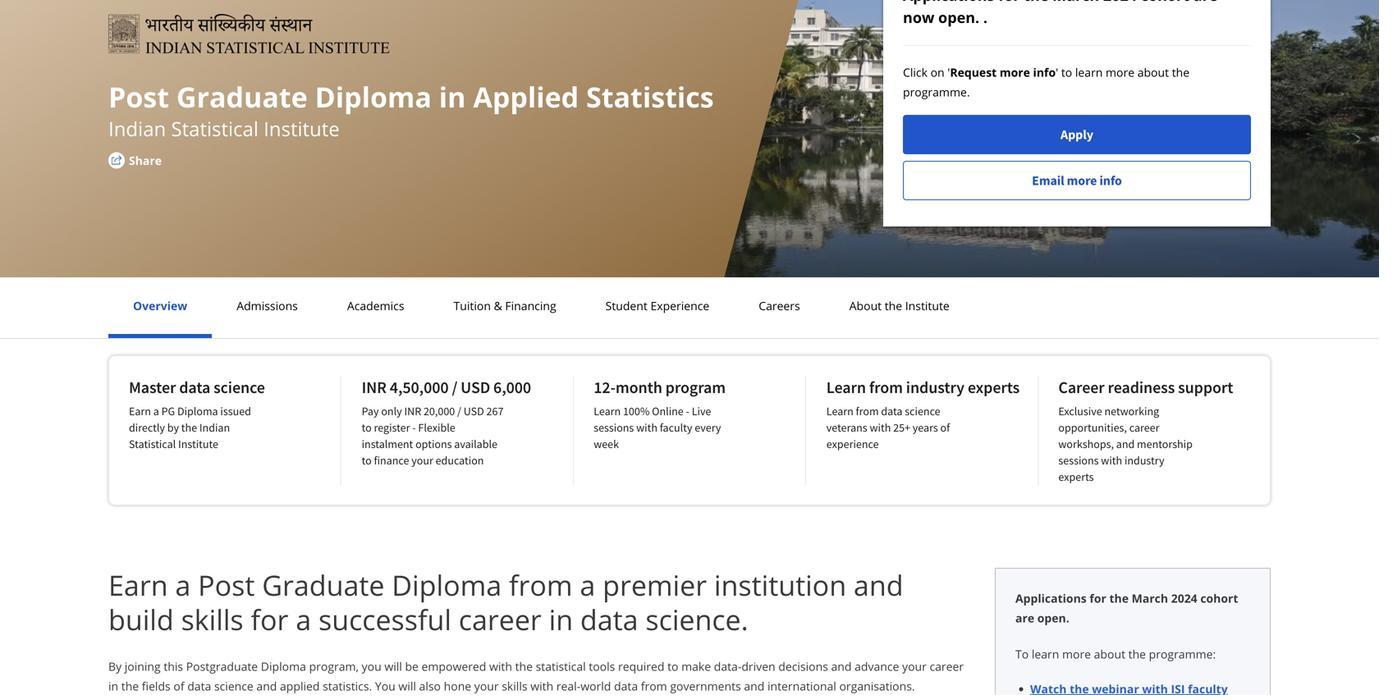 Task type: locate. For each thing, give the bounding box(es) containing it.
more right email
[[1067, 172, 1097, 189]]

0 horizontal spatial info
[[1033, 64, 1056, 80]]

- inside "inr 4,50,000 / usd 6,000 pay only inr 20,000 / usd 267 to register - flexible instalment options available to finance your education"
[[412, 420, 416, 435]]

1 vertical spatial info
[[1100, 172, 1122, 189]]

0 horizontal spatial skills
[[181, 601, 244, 639]]

about inside ' to learn more about the programme.
[[1138, 64, 1169, 80]]

info down apply button
[[1100, 172, 1122, 189]]

2 horizontal spatial for
[[1090, 591, 1107, 606]]

0 vertical spatial skills
[[181, 601, 244, 639]]

to inside ' to learn more about the programme.
[[1062, 64, 1073, 80]]

in inside by joining this postgraduate diploma program, you will be empowered with the statistical tools required to make data-driven decisions and advance your career in the fields of data science and applied statistics.  you will also hone your skills with real-world data from governments and international organisations.
[[108, 679, 118, 694]]

0 horizontal spatial indian
[[108, 115, 166, 142]]

diploma inside earn a post graduate diploma from a premier institution and build skills for a successful career in data science.
[[392, 566, 502, 604]]

your down options
[[412, 453, 433, 468]]

1 vertical spatial your
[[902, 659, 927, 675]]

1 vertical spatial about
[[1094, 647, 1126, 662]]

email
[[1032, 172, 1065, 189]]

advance
[[855, 659, 899, 675]]

career readiness support exclusive networking opportunities, career workshops, and mentorship sessions with industry experts
[[1059, 377, 1234, 484]]

indian down issued
[[199, 420, 230, 435]]

programme:
[[1149, 647, 1216, 662]]

1 vertical spatial post
[[198, 566, 255, 604]]

statistical inside post graduate diploma in applied statistics indian statistical institute
[[171, 115, 259, 142]]

a left the pg
[[153, 404, 159, 419]]

experts inside learn from industry experts learn from data science veterans with 25+ years of experience
[[968, 377, 1020, 398]]

open. left .
[[939, 7, 980, 28]]

are inside applications for the march 2024 cohort are now open. .
[[1194, 0, 1218, 5]]

share button
[[108, 152, 186, 169]]

0 horizontal spatial post
[[108, 78, 169, 116]]

with inside learn from industry experts learn from data science veterans with 25+ years of experience
[[870, 420, 891, 435]]

post
[[108, 78, 169, 116], [198, 566, 255, 604]]

0 vertical spatial 2024
[[1104, 0, 1137, 5]]

skills up postgraduate
[[181, 601, 244, 639]]

2 horizontal spatial institute
[[906, 298, 950, 314]]

in up statistical
[[549, 601, 573, 639]]

your right advance
[[902, 659, 927, 675]]

cohort inside applications for the march 2024 cohort are now open. .
[[1141, 0, 1190, 5]]

/ right 20,000
[[457, 404, 461, 419]]

0 vertical spatial march
[[1053, 0, 1100, 5]]

from inside by joining this postgraduate diploma program, you will be empowered with the statistical tools required to make data-driven decisions and advance your career in the fields of data science and applied statistics.  you will also hone your skills with real-world data from governments and international organisations.
[[641, 679, 667, 694]]

1 vertical spatial statistical
[[129, 437, 176, 452]]

0 vertical spatial applications
[[903, 0, 995, 5]]

0 horizontal spatial experts
[[968, 377, 1020, 398]]

career right advance
[[930, 659, 964, 675]]

1 horizontal spatial experts
[[1059, 470, 1094, 484]]

1 horizontal spatial post
[[198, 566, 255, 604]]

are for post graduate diploma in applied statistics
[[1194, 0, 1218, 5]]

tuition & financing
[[454, 298, 556, 314]]

0 horizontal spatial cohort
[[1141, 0, 1190, 5]]

and left applied
[[257, 679, 277, 694]]

issued
[[220, 404, 251, 419]]

1 horizontal spatial march
[[1132, 591, 1169, 606]]

sessions up week
[[594, 420, 634, 435]]

2 horizontal spatial your
[[902, 659, 927, 675]]

email more info button
[[903, 161, 1251, 200]]

0 vertical spatial will
[[385, 659, 402, 675]]

25+
[[893, 420, 911, 435]]

data up tools
[[580, 601, 639, 639]]

indian up share
[[108, 115, 166, 142]]

0 horizontal spatial '
[[948, 64, 950, 80]]

-
[[686, 404, 690, 419], [412, 420, 416, 435]]

with down 100%
[[636, 420, 658, 435]]

sessions inside career readiness support exclusive networking opportunities, career workshops, and mentorship sessions with industry experts
[[1059, 453, 1099, 468]]

1 vertical spatial will
[[399, 679, 416, 694]]

1 vertical spatial learn
[[1032, 647, 1060, 662]]

to inside by joining this postgraduate diploma program, you will be empowered with the statistical tools required to make data-driven decisions and advance your career in the fields of data science and applied statistics.  you will also hone your skills with real-world data from governments and international organisations.
[[668, 659, 679, 675]]

will
[[385, 659, 402, 675], [399, 679, 416, 694]]

0 vertical spatial in
[[439, 78, 466, 116]]

years
[[913, 420, 938, 435]]

applications for the march 2024 cohort are open.
[[1016, 591, 1239, 626]]

0 vertical spatial your
[[412, 453, 433, 468]]

program,
[[309, 659, 359, 675]]

open. inside applications for the march 2024 cohort are now open. .
[[939, 7, 980, 28]]

more up apply button
[[1106, 64, 1135, 80]]

career inside earn a post graduate diploma from a premier institution and build skills for a successful career in data science.
[[459, 601, 542, 639]]

1 vertical spatial experts
[[1059, 470, 1094, 484]]

will down be on the bottom left of page
[[399, 679, 416, 694]]

2 horizontal spatial career
[[1130, 420, 1160, 435]]

sessions
[[594, 420, 634, 435], [1059, 453, 1099, 468]]

0 horizontal spatial -
[[412, 420, 416, 435]]

post up postgraduate
[[198, 566, 255, 604]]

0 horizontal spatial inr
[[362, 377, 387, 398]]

0 vertical spatial science
[[214, 377, 265, 398]]

are inside applications for the march 2024 cohort are open.
[[1016, 611, 1035, 626]]

institute
[[264, 115, 340, 142], [906, 298, 950, 314], [178, 437, 218, 452]]

and down networking
[[1117, 437, 1135, 452]]

science down postgraduate
[[214, 679, 254, 694]]

1 vertical spatial skills
[[502, 679, 528, 694]]

0 horizontal spatial 2024
[[1104, 0, 1137, 5]]

career up empowered
[[459, 601, 542, 639]]

1 vertical spatial 2024
[[1172, 591, 1198, 606]]

2024 for by joining this postgraduate diploma program, you will be empowered with the statistical tools required to make data-driven decisions and advance your career in the fields of data science and applied statistics.  you will also hone your skills with real-world data from governments and international organisations.
[[1172, 591, 1198, 606]]

1 horizontal spatial institute
[[264, 115, 340, 142]]

with left 25+ in the right of the page
[[870, 420, 891, 435]]

statistical
[[171, 115, 259, 142], [129, 437, 176, 452]]

0 vertical spatial -
[[686, 404, 690, 419]]

data inside 'master data science earn a pg diploma issued directly by the indian statistical institute'
[[179, 377, 210, 398]]

earn
[[129, 404, 151, 419], [108, 566, 168, 604]]

readiness
[[1108, 377, 1175, 398]]

0 vertical spatial statistical
[[171, 115, 259, 142]]

2 vertical spatial in
[[108, 679, 118, 694]]

1 vertical spatial of
[[174, 679, 184, 694]]

industry
[[906, 377, 965, 398], [1125, 453, 1165, 468]]

0 vertical spatial about
[[1138, 64, 1169, 80]]

1 vertical spatial are
[[1016, 611, 1035, 626]]

for inside earn a post graduate diploma from a premier institution and build skills for a successful career in data science.
[[251, 601, 289, 639]]

for up to learn more about the programme:
[[1090, 591, 1107, 606]]

2 vertical spatial institute
[[178, 437, 218, 452]]

cohort
[[1141, 0, 1190, 5], [1201, 591, 1239, 606]]

0 vertical spatial graduate
[[176, 78, 308, 116]]

learn
[[827, 377, 866, 398], [594, 404, 621, 419], [827, 404, 854, 419]]

cohort inside applications for the march 2024 cohort are open.
[[1201, 591, 1239, 606]]

1 vertical spatial open.
[[1038, 611, 1070, 626]]

career inside by joining this postgraduate diploma program, you will be empowered with the statistical tools required to make data-driven decisions and advance your career in the fields of data science and applied statistics.  you will also hone your skills with real-world data from governments and international organisations.
[[930, 659, 964, 675]]

/
[[452, 377, 458, 398], [457, 404, 461, 419]]

1 horizontal spatial are
[[1194, 0, 1218, 5]]

learn right to
[[1032, 647, 1060, 662]]

to down applications for the march 2024 cohort are now open. .
[[1062, 64, 1073, 80]]

you
[[362, 659, 382, 675]]

0 vertical spatial indian
[[108, 115, 166, 142]]

0 vertical spatial post
[[108, 78, 169, 116]]

student experience
[[606, 298, 710, 314]]

20,000
[[424, 404, 455, 419]]

post inside post graduate diploma in applied statistics indian statistical institute
[[108, 78, 169, 116]]

science up issued
[[214, 377, 265, 398]]

more
[[1000, 64, 1030, 80], [1106, 64, 1135, 80], [1067, 172, 1097, 189], [1063, 647, 1091, 662]]

about
[[1138, 64, 1169, 80], [1094, 647, 1126, 662]]

and up advance
[[854, 566, 904, 604]]

march inside applications for the march 2024 cohort are open.
[[1132, 591, 1169, 606]]

1 horizontal spatial sessions
[[1059, 453, 1099, 468]]

your inside "inr 4,50,000 / usd 6,000 pay only inr 20,000 / usd 267 to register - flexible instalment options available to finance your education"
[[412, 453, 433, 468]]

applications inside applications for the march 2024 cohort are now open. .
[[903, 0, 995, 5]]

from
[[869, 377, 903, 398], [856, 404, 879, 419], [509, 566, 573, 604], [641, 679, 667, 694]]

hone
[[444, 679, 471, 694]]

2 vertical spatial your
[[474, 679, 499, 694]]

a right build
[[175, 566, 191, 604]]

your
[[412, 453, 433, 468], [902, 659, 927, 675], [474, 679, 499, 694]]

1 horizontal spatial open.
[[1038, 611, 1070, 626]]

1 vertical spatial industry
[[1125, 453, 1165, 468]]

career
[[1130, 420, 1160, 435], [459, 601, 542, 639], [930, 659, 964, 675]]

skills inside earn a post graduate diploma from a premier institution and build skills for a successful career in data science.
[[181, 601, 244, 639]]

and inside career readiness support exclusive networking opportunities, career workshops, and mentorship sessions with industry experts
[[1117, 437, 1135, 452]]

2024 inside applications for the march 2024 cohort are open.
[[1172, 591, 1198, 606]]

your right hone
[[474, 679, 499, 694]]

science
[[214, 377, 265, 398], [905, 404, 941, 419], [214, 679, 254, 694]]

2024
[[1104, 0, 1137, 5], [1172, 591, 1198, 606]]

data inside earn a post graduate diploma from a premier institution and build skills for a successful career in data science.
[[580, 601, 639, 639]]

email more info
[[1032, 172, 1122, 189]]

2024 for post graduate diploma in applied statistics
[[1104, 0, 1137, 5]]

diploma inside 'master data science earn a pg diploma issued directly by the indian statistical institute'
[[177, 404, 218, 419]]

' inside ' to learn more about the programme.
[[1056, 64, 1059, 80]]

and
[[1117, 437, 1135, 452], [854, 566, 904, 604], [831, 659, 852, 675], [257, 679, 277, 694], [744, 679, 765, 694]]

0 vertical spatial of
[[941, 420, 950, 435]]

inr 4,50,000 / usd 6,000 pay only inr 20,000 / usd 267 to register - flexible instalment options available to finance your education
[[362, 377, 531, 468]]

about
[[850, 298, 882, 314]]

for up postgraduate
[[251, 601, 289, 639]]

1 horizontal spatial of
[[941, 420, 950, 435]]

institute inside post graduate diploma in applied statistics indian statistical institute
[[264, 115, 340, 142]]

0 horizontal spatial sessions
[[594, 420, 634, 435]]

to left the make
[[668, 659, 679, 675]]

0 vertical spatial learn
[[1076, 64, 1103, 80]]

0 vertical spatial earn
[[129, 404, 151, 419]]

applications up to
[[1016, 591, 1087, 606]]

applications up now
[[903, 0, 995, 5]]

of down this on the bottom of page
[[174, 679, 184, 694]]

finance
[[374, 453, 409, 468]]

0 horizontal spatial applications
[[903, 0, 995, 5]]

0 vertical spatial open.
[[939, 7, 980, 28]]

usd left 267
[[464, 404, 484, 419]]

1 vertical spatial sessions
[[1059, 453, 1099, 468]]

applications
[[903, 0, 995, 5], [1016, 591, 1087, 606]]

industry up years
[[906, 377, 965, 398]]

4,50,000
[[390, 377, 449, 398]]

1 vertical spatial in
[[549, 601, 573, 639]]

1 horizontal spatial cohort
[[1201, 591, 1239, 606]]

0 vertical spatial info
[[1033, 64, 1056, 80]]

to
[[1016, 647, 1029, 662]]

of
[[941, 420, 950, 435], [174, 679, 184, 694]]

the
[[1024, 0, 1049, 5], [1172, 64, 1190, 80], [885, 298, 903, 314], [181, 420, 197, 435], [1110, 591, 1129, 606], [1129, 647, 1146, 662], [515, 659, 533, 675], [121, 679, 139, 694]]

1 vertical spatial indian
[[199, 420, 230, 435]]

1 vertical spatial science
[[905, 404, 941, 419]]

0 horizontal spatial of
[[174, 679, 184, 694]]

0 horizontal spatial industry
[[906, 377, 965, 398]]

experts
[[968, 377, 1020, 398], [1059, 470, 1094, 484]]

1 vertical spatial earn
[[108, 566, 168, 604]]

1 vertical spatial institute
[[906, 298, 950, 314]]

admissions link
[[232, 298, 303, 314]]

a inside 'master data science earn a pg diploma issued directly by the indian statistical institute'
[[153, 404, 159, 419]]

1 horizontal spatial info
[[1100, 172, 1122, 189]]

graduate inside earn a post graduate diploma from a premier institution and build skills for a successful career in data science.
[[262, 566, 385, 604]]

' down applications for the march 2024 cohort are now open. .
[[1056, 64, 1059, 80]]

- inside 12-month program learn 100% online - live sessions with faculty every week
[[686, 404, 690, 419]]

in
[[439, 78, 466, 116], [549, 601, 573, 639], [108, 679, 118, 694]]

international
[[768, 679, 837, 694]]

statistical down directly
[[129, 437, 176, 452]]

in left applied
[[439, 78, 466, 116]]

post inside earn a post graduate diploma from a premier institution and build skills for a successful career in data science.
[[198, 566, 255, 604]]

a left premier
[[580, 566, 596, 604]]

inr right only
[[404, 404, 421, 419]]

1 horizontal spatial inr
[[404, 404, 421, 419]]

of inside learn from industry experts learn from data science veterans with 25+ years of experience
[[941, 420, 950, 435]]

graduate
[[176, 78, 308, 116], [262, 566, 385, 604]]

fields
[[142, 679, 171, 694]]

education
[[436, 453, 484, 468]]

click
[[903, 64, 928, 80]]

1 horizontal spatial learn
[[1076, 64, 1103, 80]]

science up years
[[905, 404, 941, 419]]

1 vertical spatial cohort
[[1201, 591, 1239, 606]]

0 horizontal spatial for
[[251, 601, 289, 639]]

experts inside career readiness support exclusive networking opportunities, career workshops, and mentorship sessions with industry experts
[[1059, 470, 1094, 484]]

1 horizontal spatial about
[[1138, 64, 1169, 80]]

instalment
[[362, 437, 413, 452]]

build
[[108, 601, 174, 639]]

skills
[[181, 601, 244, 639], [502, 679, 528, 694]]

2 ' from the left
[[1056, 64, 1059, 80]]

1 horizontal spatial -
[[686, 404, 690, 419]]

usd up 267
[[461, 377, 490, 398]]

programme.
[[903, 84, 970, 100]]

2 vertical spatial career
[[930, 659, 964, 675]]

data down postgraduate
[[187, 679, 211, 694]]

science inside 'master data science earn a pg diploma issued directly by the indian statistical institute'
[[214, 377, 265, 398]]

1 horizontal spatial '
[[1056, 64, 1059, 80]]

industry down 'mentorship'
[[1125, 453, 1165, 468]]

1 vertical spatial applications
[[1016, 591, 1087, 606]]

- right the register
[[412, 420, 416, 435]]

required
[[618, 659, 665, 675]]

1 horizontal spatial career
[[930, 659, 964, 675]]

now
[[903, 7, 935, 28]]

1 horizontal spatial your
[[474, 679, 499, 694]]

0 vertical spatial are
[[1194, 0, 1218, 5]]

data up 25+ in the right of the page
[[881, 404, 903, 419]]

0 vertical spatial inr
[[362, 377, 387, 398]]

to left finance
[[362, 453, 372, 468]]

science inside by joining this postgraduate diploma program, you will be empowered with the statistical tools required to make data-driven decisions and advance your career in the fields of data science and applied statistics.  you will also hone your skills with real-world data from governments and international organisations.
[[214, 679, 254, 694]]

be
[[405, 659, 419, 675]]

data
[[179, 377, 210, 398], [881, 404, 903, 419], [580, 601, 639, 639], [187, 679, 211, 694], [614, 679, 638, 694]]

learn up "apply"
[[1076, 64, 1103, 80]]

by
[[167, 420, 179, 435]]

info inside button
[[1100, 172, 1122, 189]]

1 horizontal spatial in
[[439, 78, 466, 116]]

open. up to learn more about the programme:
[[1038, 611, 1070, 626]]

on
[[931, 64, 945, 80]]

will left be on the bottom left of page
[[385, 659, 402, 675]]

in down by
[[108, 679, 118, 694]]

tuition
[[454, 298, 491, 314]]

1 vertical spatial -
[[412, 420, 416, 435]]

march for by joining this postgraduate diploma program, you will be empowered with the statistical tools required to make data-driven decisions and advance your career in the fields of data science and applied statistics.  you will also hone your skills with real-world data from governments and international organisations.
[[1132, 591, 1169, 606]]

governments
[[670, 679, 741, 694]]

statistical up share button
[[171, 115, 259, 142]]

with down workshops,
[[1101, 453, 1123, 468]]

post up share
[[108, 78, 169, 116]]

world
[[581, 679, 611, 694]]

online
[[652, 404, 684, 419]]

career inside career readiness support exclusive networking opportunities, career workshops, and mentorship sessions with industry experts
[[1130, 420, 1160, 435]]

/ up 20,000
[[452, 377, 458, 398]]

0 horizontal spatial open.
[[939, 7, 980, 28]]

2024 inside applications for the march 2024 cohort are now open. .
[[1104, 0, 1137, 5]]

inr up the pay
[[362, 377, 387, 398]]

for
[[999, 0, 1020, 5], [1090, 591, 1107, 606], [251, 601, 289, 639]]

earn up directly
[[129, 404, 151, 419]]

1 vertical spatial march
[[1132, 591, 1169, 606]]

&
[[494, 298, 502, 314]]

for up click on ' request more info
[[999, 0, 1020, 5]]

applied
[[280, 679, 320, 694]]

0 vertical spatial cohort
[[1141, 0, 1190, 5]]

' right on
[[948, 64, 950, 80]]

march inside applications for the march 2024 cohort are now open. .
[[1053, 0, 1100, 5]]

of right years
[[941, 420, 950, 435]]

1 horizontal spatial for
[[999, 0, 1020, 5]]

0 vertical spatial usd
[[461, 377, 490, 398]]

post graduate diploma in applied statistics indian statistical institute
[[108, 78, 714, 142]]

march for post graduate diploma in applied statistics
[[1053, 0, 1100, 5]]

overview
[[133, 298, 187, 314]]

0 horizontal spatial march
[[1053, 0, 1100, 5]]

available
[[454, 437, 498, 452]]

1 vertical spatial career
[[459, 601, 542, 639]]

0 horizontal spatial career
[[459, 601, 542, 639]]

open. inside applications for the march 2024 cohort are open.
[[1038, 611, 1070, 626]]

for inside applications for the march 2024 cohort are now open. .
[[999, 0, 1020, 5]]

applications inside applications for the march 2024 cohort are open.
[[1016, 591, 1087, 606]]

sessions down workshops,
[[1059, 453, 1099, 468]]

skills left real- on the bottom left of the page
[[502, 679, 528, 694]]

student
[[606, 298, 648, 314]]

1 vertical spatial inr
[[404, 404, 421, 419]]

info down applications for the march 2024 cohort are now open. .
[[1033, 64, 1056, 80]]

more inside ' to learn more about the programme.
[[1106, 64, 1135, 80]]

0 vertical spatial industry
[[906, 377, 965, 398]]

1 horizontal spatial indian
[[199, 420, 230, 435]]

career down networking
[[1130, 420, 1160, 435]]

for inside applications for the march 2024 cohort are open.
[[1090, 591, 1107, 606]]

data right master
[[179, 377, 210, 398]]

2 horizontal spatial in
[[549, 601, 573, 639]]

earn up joining
[[108, 566, 168, 604]]

- left the live
[[686, 404, 690, 419]]



Task type: vqa. For each thing, say whether or not it's contained in the screenshot.
post inside The Post Graduate Diploma In Applied Statistics Indian Statistical Institute
yes



Task type: describe. For each thing, give the bounding box(es) containing it.
joining
[[125, 659, 161, 675]]

opportunities,
[[1059, 420, 1127, 435]]

overview link
[[128, 298, 192, 314]]

and down driven
[[744, 679, 765, 694]]

you
[[375, 679, 396, 694]]

0 horizontal spatial learn
[[1032, 647, 1060, 662]]

the inside 'master data science earn a pg diploma issued directly by the indian statistical institute'
[[181, 420, 197, 435]]

only
[[381, 404, 402, 419]]

statistical
[[536, 659, 586, 675]]

with inside career readiness support exclusive networking opportunities, career workshops, and mentorship sessions with industry experts
[[1101, 453, 1123, 468]]

about the institute link
[[845, 298, 955, 314]]

indian statistical institute image
[[108, 14, 390, 53]]

1 vertical spatial usd
[[464, 404, 484, 419]]

learn inside ' to learn more about the programme.
[[1076, 64, 1103, 80]]

live
[[692, 404, 711, 419]]

tools
[[589, 659, 615, 675]]

100%
[[623, 404, 650, 419]]

0 vertical spatial /
[[452, 377, 458, 398]]

more inside button
[[1067, 172, 1097, 189]]

skills inside by joining this postgraduate diploma program, you will be empowered with the statistical tools required to make data-driven decisions and advance your career in the fields of data science and applied statistics.  you will also hone your skills with real-world data from governments and international organisations.
[[502, 679, 528, 694]]

data-
[[714, 659, 742, 675]]

master data science earn a pg diploma issued directly by the indian statistical institute
[[129, 377, 265, 452]]

the inside ' to learn more about the programme.
[[1172, 64, 1190, 80]]

student experience link
[[601, 298, 715, 314]]

by joining this postgraduate diploma program, you will be empowered with the statistical tools required to make data-driven decisions and advance your career in the fields of data science and applied statistics.  you will also hone your skills with real-world data from governments and international organisations.
[[108, 659, 964, 694]]

driven
[[742, 659, 776, 675]]

the inside applications for the march 2024 cohort are open.
[[1110, 591, 1129, 606]]

admissions
[[237, 298, 298, 314]]

statistics.
[[323, 679, 372, 694]]

empowered
[[422, 659, 486, 675]]

earn inside earn a post graduate diploma from a premier institution and build skills for a successful career in data science.
[[108, 566, 168, 604]]

in inside post graduate diploma in applied statistics indian statistical institute
[[439, 78, 466, 116]]

applied
[[473, 78, 579, 116]]

by
[[108, 659, 122, 675]]

industry inside learn from industry experts learn from data science veterans with 25+ years of experience
[[906, 377, 965, 398]]

the inside applications for the march 2024 cohort are now open. .
[[1024, 0, 1049, 5]]

faculty
[[660, 420, 693, 435]]

institution
[[714, 566, 847, 604]]

statistics
[[586, 78, 714, 116]]

data inside learn from industry experts learn from data science veterans with 25+ years of experience
[[881, 404, 903, 419]]

premier
[[603, 566, 707, 604]]

experience
[[651, 298, 710, 314]]

0 horizontal spatial about
[[1094, 647, 1126, 662]]

flexible
[[418, 420, 455, 435]]

academics
[[347, 298, 404, 314]]

and left advance
[[831, 659, 852, 675]]

apply
[[1061, 126, 1094, 143]]

learn from industry experts learn from data science veterans with 25+ years of experience
[[827, 377, 1020, 452]]

sessions inside 12-month program learn 100% online - live sessions with faculty every week
[[594, 420, 634, 435]]

indian inside 'master data science earn a pg diploma issued directly by the indian statistical institute'
[[199, 420, 230, 435]]

science inside learn from industry experts learn from data science veterans with 25+ years of experience
[[905, 404, 941, 419]]

mentorship
[[1137, 437, 1193, 452]]

and inside earn a post graduate diploma from a premier institution and build skills for a successful career in data science.
[[854, 566, 904, 604]]

for for by joining this postgraduate diploma program, you will be empowered with the statistical tools required to make data-driven decisions and advance your career in the fields of data science and applied statistics.  you will also hone your skills with real-world data from governments and international organisations.
[[1090, 591, 1107, 606]]

real-
[[557, 679, 581, 694]]

cohort for by joining this postgraduate diploma program, you will be empowered with the statistical tools required to make data-driven decisions and advance your career in the fields of data science and applied statistics.  you will also hone your skills with real-world data from governments and international organisations.
[[1201, 591, 1239, 606]]

careers
[[759, 298, 800, 314]]

earn a post graduate diploma from a premier institution and build skills for a successful career in data science.
[[108, 566, 904, 639]]

learn inside 12-month program learn 100% online - live sessions with faculty every week
[[594, 404, 621, 419]]

applications for by joining this postgraduate diploma program, you will be empowered with the statistical tools required to make data-driven decisions and advance your career in the fields of data science and applied statistics.  you will also hone your skills with real-world data from governments and international organisations.
[[1016, 591, 1087, 606]]

this
[[164, 659, 183, 675]]

networking
[[1105, 404, 1160, 419]]

6,000
[[494, 377, 531, 398]]

more right request
[[1000, 64, 1030, 80]]

' to learn more about the programme.
[[903, 64, 1190, 100]]

diploma inside by joining this postgraduate diploma program, you will be empowered with the statistical tools required to make data-driven decisions and advance your career in the fields of data science and applied statistics.  you will also hone your skills with real-world data from governments and international organisations.
[[261, 659, 306, 675]]

267
[[487, 404, 504, 419]]

successful
[[319, 601, 452, 639]]

career
[[1059, 377, 1105, 398]]

.
[[984, 7, 988, 28]]

with inside 12-month program learn 100% online - live sessions with faculty every week
[[636, 420, 658, 435]]

week
[[594, 437, 619, 452]]

options
[[416, 437, 452, 452]]

from inside earn a post graduate diploma from a premier institution and build skills for a successful career in data science.
[[509, 566, 573, 604]]

click on ' request more info
[[903, 64, 1056, 80]]

request
[[950, 64, 997, 80]]

every
[[695, 420, 721, 435]]

diploma inside post graduate diploma in applied statistics indian statistical institute
[[315, 78, 432, 116]]

apply button
[[903, 115, 1251, 154]]

industry inside career readiness support exclusive networking opportunities, career workshops, and mentorship sessions with industry experts
[[1125, 453, 1165, 468]]

academics link
[[342, 298, 409, 314]]

make
[[682, 659, 711, 675]]

to learn more about the programme:
[[1016, 647, 1216, 662]]

12-
[[594, 377, 616, 398]]

pg
[[161, 404, 175, 419]]

register
[[374, 420, 410, 435]]

indian inside post graduate diploma in applied statistics indian statistical institute
[[108, 115, 166, 142]]

program
[[666, 377, 726, 398]]

are for by joining this postgraduate diploma program, you will be empowered with the statistical tools required to make data-driven decisions and advance your career in the fields of data science and applied statistics.  you will also hone your skills with real-world data from governments and international organisations.
[[1016, 611, 1035, 626]]

applications for the march 2024 cohort are now open. .
[[903, 0, 1218, 28]]

experience
[[827, 437, 879, 452]]

institute inside 'master data science earn a pg diploma issued directly by the indian statistical institute'
[[178, 437, 218, 452]]

master
[[129, 377, 176, 398]]

in inside earn a post graduate diploma from a premier institution and build skills for a successful career in data science.
[[549, 601, 573, 639]]

workshops,
[[1059, 437, 1114, 452]]

pay
[[362, 404, 379, 419]]

to down the pay
[[362, 420, 372, 435]]

postgraduate
[[186, 659, 258, 675]]

with left real- on the bottom left of the page
[[531, 679, 554, 694]]

a up program,
[[296, 601, 311, 639]]

cohort for post graduate diploma in applied statistics
[[1141, 0, 1190, 5]]

for for post graduate diploma in applied statistics
[[999, 0, 1020, 5]]

veterans
[[827, 420, 868, 435]]

science.
[[646, 601, 749, 639]]

of inside by joining this postgraduate diploma program, you will be empowered with the statistical tools required to make data-driven decisions and advance your career in the fields of data science and applied statistics.  you will also hone your skills with real-world data from governments and international organisations.
[[174, 679, 184, 694]]

1 ' from the left
[[948, 64, 950, 80]]

organisations.
[[840, 679, 915, 694]]

decisions
[[779, 659, 828, 675]]

graduate inside post graduate diploma in applied statistics indian statistical institute
[[176, 78, 308, 116]]

applications for post graduate diploma in applied statistics
[[903, 0, 995, 5]]

more right to
[[1063, 647, 1091, 662]]

1 vertical spatial /
[[457, 404, 461, 419]]

month
[[616, 377, 662, 398]]

earn inside 'master data science earn a pg diploma issued directly by the indian statistical institute'
[[129, 404, 151, 419]]

statistical inside 'master data science earn a pg diploma issued directly by the indian statistical institute'
[[129, 437, 176, 452]]

directly
[[129, 420, 165, 435]]

with right empowered
[[489, 659, 512, 675]]

tuition & financing link
[[449, 298, 561, 314]]

data down required
[[614, 679, 638, 694]]

also
[[419, 679, 441, 694]]



